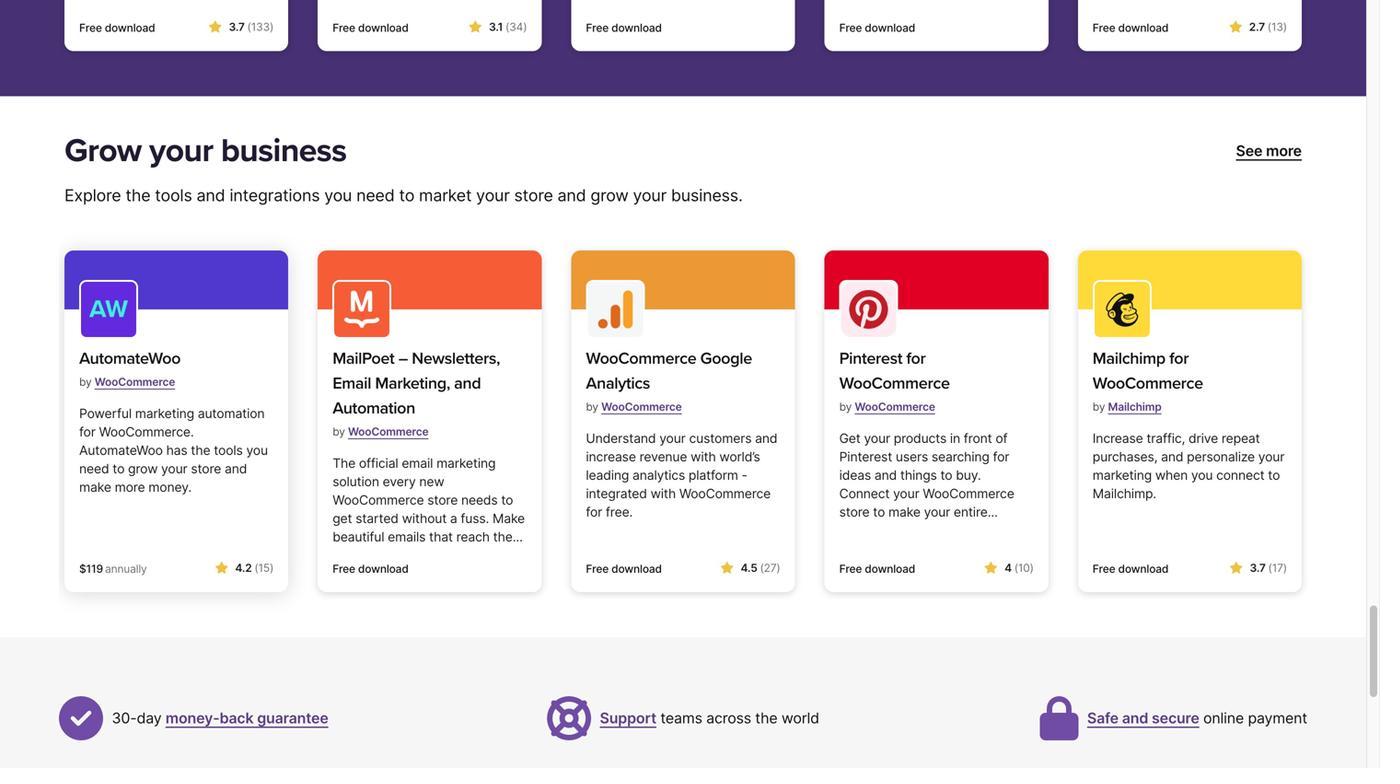 Task type: describe. For each thing, give the bounding box(es) containing it.
your right 'market'
[[476, 185, 510, 205]]

newsletters,
[[412, 348, 500, 368]]

3.1 ( 34 )
[[489, 20, 527, 34]]

woocommerce.
[[99, 424, 194, 440]]

connect
[[1217, 467, 1265, 483]]

leading
[[586, 467, 629, 483]]

free download for 3.7 ( 133 )
[[79, 21, 155, 35]]

( for 10
[[1015, 561, 1018, 574]]

) for 3.7 ( 133 )
[[270, 20, 274, 34]]

to left "buy."
[[941, 467, 953, 483]]

explore the tools and integrations you need to market your store and grow your business.
[[64, 185, 743, 205]]

by for mailchimp for woocommerce
[[1093, 400, 1105, 413]]

world's
[[720, 449, 760, 464]]

explore
[[64, 185, 121, 205]]

1 vertical spatial mailchimp
[[1108, 400, 1162, 413]]

your inside understand your customers and increase revenue with world's leading analytics platform - integrated with woocommerce for free.
[[660, 430, 686, 446]]

woocommerce link for automatewoo
[[95, 368, 175, 396]]

make inside powerful marketing automation for woocommerce. automatewoo has the tools you need to grow your store and make more money.
[[79, 479, 111, 495]]

money.
[[149, 479, 192, 495]]

the
[[333, 455, 356, 471]]

annually
[[105, 562, 147, 575]]

market
[[419, 185, 472, 205]]

drive
[[1189, 430, 1218, 446]]

mailchimp for woocommerce by mailchimp
[[1093, 348, 1204, 413]]

front
[[964, 430, 992, 446]]

$119 annually
[[79, 562, 147, 575]]

1 horizontal spatial with
[[691, 449, 716, 464]]

get your products in front of pinterest users searching for ideas and things to buy. connect your woocommerce store to make your entire...
[[840, 430, 1015, 520]]

and inside increase traffic, drive repeat purchases, and personalize your marketing when you connect to mailchimp.
[[1161, 449, 1184, 464]]

30-
[[112, 709, 137, 727]]

store right 'market'
[[514, 185, 553, 205]]

free for 4 ( 10 )
[[840, 562, 862, 575]]

woocommerce inside the automatewoo by woocommerce
[[95, 375, 175, 388]]

woocommerce link for pinterest for woocommerce
[[855, 393, 936, 421]]

guarantee
[[257, 709, 328, 727]]

free download for 3.1 ( 34 )
[[333, 21, 409, 35]]

3.7 ( 17 )
[[1250, 561, 1287, 574]]

133
[[251, 20, 270, 34]]

2.7
[[1250, 20, 1265, 34]]

payment
[[1248, 709, 1308, 727]]

0 horizontal spatial the
[[126, 185, 151, 205]]

free download for 3.7 ( 17 )
[[1093, 562, 1169, 575]]

mailchimp for woocommerce link
[[1093, 346, 1287, 396]]

repeat
[[1222, 430, 1260, 446]]

free.
[[606, 504, 633, 520]]

need inside powerful marketing automation for woocommerce. automatewoo has the tools you need to grow your store and make more money.
[[79, 461, 109, 476]]

-
[[742, 467, 748, 483]]

3.7 for 3.7 ( 17 )
[[1250, 561, 1266, 574]]

0 horizontal spatial with
[[651, 486, 676, 501]]

store inside powerful marketing automation for woocommerce. automatewoo has the tools you need to grow your store and make more money.
[[191, 461, 221, 476]]

mailpoet
[[333, 348, 395, 368]]

–
[[398, 348, 408, 368]]

customers
[[689, 430, 752, 446]]

emails
[[388, 529, 426, 545]]

free download for 4.5 ( 27 )
[[586, 562, 662, 575]]

started
[[356, 510, 399, 526]]

the official email marketing solution every new woocommerce store needs to get started without a fuss. make beautiful emails that reach the...
[[333, 455, 525, 545]]

personalize
[[1187, 449, 1255, 464]]

marketing inside the official email marketing solution every new woocommerce store needs to get started without a fuss. make beautiful emails that reach the...
[[437, 455, 496, 471]]

4 ( 10 )
[[1005, 561, 1034, 574]]

mailpoet – newsletters, email marketing, and automation by woocommerce
[[333, 348, 500, 438]]

0 vertical spatial need
[[356, 185, 395, 205]]

download for 2.7 ( 13 )
[[1119, 21, 1169, 35]]

your inside increase traffic, drive repeat purchases, and personalize your marketing when you connect to mailchimp.
[[1259, 449, 1285, 464]]

4
[[1005, 561, 1012, 574]]

for inside get your products in front of pinterest users searching for ideas and things to buy. connect your woocommerce store to make your entire...
[[993, 449, 1010, 464]]

day
[[137, 709, 162, 727]]

34
[[509, 20, 523, 34]]

3.1
[[489, 20, 503, 34]]

purchases,
[[1093, 449, 1158, 464]]

to inside powerful marketing automation for woocommerce. automatewoo has the tools you need to grow your store and make more money.
[[113, 461, 125, 476]]

2.7 ( 13 )
[[1250, 20, 1287, 34]]

traffic,
[[1147, 430, 1186, 446]]

woocommerce inside understand your customers and increase revenue with world's leading analytics platform - integrated with woocommerce for free.
[[680, 486, 771, 501]]

download for 3.1 ( 34 )
[[358, 21, 409, 35]]

you inside increase traffic, drive repeat purchases, and personalize your marketing when you connect to mailchimp.
[[1192, 467, 1213, 483]]

needs
[[461, 492, 498, 508]]

by inside the automatewoo by woocommerce
[[79, 375, 92, 388]]

to inside the official email marketing solution every new woocommerce store needs to get started without a fuss. make beautiful emails that reach the...
[[501, 492, 513, 508]]

grow for to
[[128, 461, 158, 476]]

woocommerce inside the pinterest for woocommerce by woocommerce
[[855, 400, 936, 413]]

teams
[[661, 709, 703, 727]]

support teams across the world
[[600, 709, 820, 727]]

buy.
[[956, 467, 981, 483]]

to inside increase traffic, drive repeat purchases, and personalize your marketing when you connect to mailchimp.
[[1268, 467, 1280, 483]]

make inside get your products in front of pinterest users searching for ideas and things to buy. connect your woocommerce store to make your entire...
[[889, 504, 921, 520]]

the inside powerful marketing automation for woocommerce. automatewoo has the tools you need to grow your store and make more money.
[[191, 442, 210, 458]]

the...
[[493, 529, 523, 545]]

safe and secure link
[[1088, 709, 1200, 727]]

mailpoet – newsletters, email marketing, and automation link
[[333, 346, 527, 421]]

connect
[[840, 486, 890, 501]]

powerful
[[79, 405, 132, 421]]

store inside the official email marketing solution every new woocommerce store needs to get started without a fuss. make beautiful emails that reach the...
[[428, 492, 458, 508]]

to down connect
[[873, 504, 885, 520]]

download for 4.5 ( 27 )
[[612, 562, 662, 575]]

pinterest for woocommerce link
[[840, 346, 1034, 396]]

free download for 4 ( 10 )
[[840, 562, 915, 575]]

solution
[[333, 474, 379, 489]]

free for 3.1 ( 34 )
[[333, 21, 355, 35]]

has
[[166, 442, 187, 458]]

( for 13
[[1268, 20, 1272, 34]]

increase
[[586, 449, 636, 464]]

your inside powerful marketing automation for woocommerce. automatewoo has the tools you need to grow your store and make more money.
[[161, 461, 187, 476]]

automatewoo by woocommerce
[[79, 348, 181, 388]]

support
[[600, 709, 657, 727]]

your left business.
[[633, 185, 667, 205]]

0 vertical spatial mailchimp
[[1093, 348, 1166, 368]]

17
[[1273, 561, 1284, 574]]

( for 15
[[254, 561, 258, 574]]

money-back guarantee link
[[166, 709, 328, 727]]

and inside understand your customers and increase revenue with world's leading analytics platform - integrated with woocommerce for free.
[[755, 430, 778, 446]]

free for 2.7 ( 13 )
[[1093, 21, 1116, 35]]

you inside powerful marketing automation for woocommerce. automatewoo has the tools you need to grow your store and make more money.
[[246, 442, 268, 458]]

official
[[359, 455, 398, 471]]

grow your business
[[64, 131, 347, 170]]

when
[[1156, 467, 1188, 483]]

4.2 ( 15 )
[[235, 561, 274, 574]]

4.5
[[741, 561, 758, 574]]

fuss.
[[461, 510, 489, 526]]



Task type: vqa. For each thing, say whether or not it's contained in the screenshot.
FOR
yes



Task type: locate. For each thing, give the bounding box(es) containing it.
0 vertical spatial automatewoo
[[79, 348, 181, 368]]

woocommerce inside the official email marketing solution every new woocommerce store needs to get started without a fuss. make beautiful emails that reach the...
[[333, 492, 424, 508]]

that
[[429, 529, 453, 545]]

online
[[1204, 709, 1244, 727]]

0 vertical spatial with
[[691, 449, 716, 464]]

things
[[901, 467, 937, 483]]

mailchimp up increase
[[1108, 400, 1162, 413]]

the
[[126, 185, 151, 205], [191, 442, 210, 458], [755, 709, 778, 727]]

free for 3.7 ( 133 )
[[79, 21, 102, 35]]

download
[[105, 21, 155, 35], [358, 21, 409, 35], [612, 21, 662, 35], [865, 21, 915, 35], [1119, 21, 1169, 35], [358, 562, 409, 575], [612, 562, 662, 575], [865, 562, 915, 575], [1119, 562, 1169, 575]]

marketing inside powerful marketing automation for woocommerce. automatewoo has the tools you need to grow your store and make more money.
[[135, 405, 194, 421]]

free for 3.7 ( 17 )
[[1093, 562, 1116, 575]]

automation
[[333, 398, 415, 418]]

business
[[221, 131, 347, 170]]

0 vertical spatial the
[[126, 185, 151, 205]]

and inside the 'mailpoet – newsletters, email marketing, and automation by woocommerce'
[[454, 373, 481, 393]]

by inside the 'mailpoet – newsletters, email marketing, and automation by woocommerce'
[[333, 425, 345, 438]]

understand your customers and increase revenue with world's leading analytics platform - integrated with woocommerce for free.
[[586, 430, 778, 520]]

with down analytics on the bottom left of page
[[651, 486, 676, 501]]

money-
[[166, 709, 220, 727]]

3.7 left the 17
[[1250, 561, 1266, 574]]

make
[[493, 510, 525, 526]]

0 horizontal spatial make
[[79, 479, 111, 495]]

) for 2.7 ( 13 )
[[1284, 20, 1287, 34]]

your down has
[[161, 461, 187, 476]]

0 vertical spatial grow
[[591, 185, 629, 205]]

0 vertical spatial tools
[[155, 185, 192, 205]]

woocommerce link for woocommerce google analytics
[[602, 393, 682, 421]]

business.
[[671, 185, 743, 205]]

10
[[1018, 561, 1030, 574]]

the right has
[[191, 442, 210, 458]]

marketing up new in the bottom left of the page
[[437, 455, 496, 471]]

store down new in the bottom left of the page
[[428, 492, 458, 508]]

0 vertical spatial make
[[79, 479, 111, 495]]

more inside powerful marketing automation for woocommerce. automatewoo has the tools you need to grow your store and make more money.
[[115, 479, 145, 495]]

to right 'connect'
[[1268, 467, 1280, 483]]

products
[[894, 430, 947, 446]]

( for 133
[[247, 20, 251, 34]]

see more
[[1236, 142, 1302, 160]]

and inside get your products in front of pinterest users searching for ideas and things to buy. connect your woocommerce store to make your entire...
[[875, 467, 897, 483]]

tools inside powerful marketing automation for woocommerce. automatewoo has the tools you need to grow your store and make more money.
[[214, 442, 243, 458]]

mailchimp link
[[1108, 393, 1162, 421]]

pinterest for woocommerce by woocommerce
[[840, 348, 950, 413]]

to down woocommerce.
[[113, 461, 125, 476]]

1 vertical spatial with
[[651, 486, 676, 501]]

0 horizontal spatial marketing
[[135, 405, 194, 421]]

1 pinterest from the top
[[840, 348, 903, 368]]

0 horizontal spatial grow
[[128, 461, 158, 476]]

woocommerce google analytics link
[[586, 346, 781, 396]]

download for 3.7 ( 17 )
[[1119, 562, 1169, 575]]

0 horizontal spatial 3.7
[[229, 20, 245, 34]]

for inside the pinterest for woocommerce by woocommerce
[[907, 348, 926, 368]]

1 vertical spatial automatewoo
[[79, 442, 163, 458]]

automatewoo inside powerful marketing automation for woocommerce. automatewoo has the tools you need to grow your store and make more money.
[[79, 442, 163, 458]]

tools down automation
[[214, 442, 243, 458]]

you right integrations
[[324, 185, 352, 205]]

google
[[701, 348, 752, 368]]

increase traffic, drive repeat purchases, and personalize your marketing when you connect to mailchimp.
[[1093, 430, 1285, 501]]

$119
[[79, 562, 103, 575]]

and inside powerful marketing automation for woocommerce. automatewoo has the tools you need to grow your store and make more money.
[[225, 461, 247, 476]]

by up "get"
[[840, 400, 852, 413]]

the right explore
[[126, 185, 151, 205]]

store up money.
[[191, 461, 221, 476]]

revenue
[[640, 449, 687, 464]]

without
[[402, 510, 447, 526]]

get
[[333, 510, 352, 526]]

need down the powerful
[[79, 461, 109, 476]]

secure
[[1152, 709, 1200, 727]]

a
[[450, 510, 457, 526]]

marketing up woocommerce.
[[135, 405, 194, 421]]

mailchimp up mailchimp 'link' on the bottom right of the page
[[1093, 348, 1166, 368]]

) for 4.5 ( 27 )
[[777, 561, 781, 574]]

1 horizontal spatial make
[[889, 504, 921, 520]]

reach
[[456, 529, 490, 545]]

entire...
[[954, 504, 998, 520]]

automatewoo link
[[79, 346, 181, 371]]

your
[[149, 131, 213, 170], [476, 185, 510, 205], [633, 185, 667, 205], [660, 430, 686, 446], [864, 430, 891, 446], [1259, 449, 1285, 464], [161, 461, 187, 476], [893, 486, 920, 501], [924, 504, 951, 520]]

0 vertical spatial more
[[1266, 142, 1302, 160]]

your left entire...
[[924, 504, 951, 520]]

for up traffic,
[[1170, 348, 1189, 368]]

your down "repeat"
[[1259, 449, 1285, 464]]

2 vertical spatial you
[[1192, 467, 1213, 483]]

marketing
[[135, 405, 194, 421], [437, 455, 496, 471], [1093, 467, 1152, 483]]

) for 4.2 ( 15 )
[[270, 561, 274, 574]]

woocommerce link
[[95, 368, 175, 396], [602, 393, 682, 421], [855, 393, 936, 421], [348, 417, 429, 446]]

3.7 ( 133 )
[[229, 20, 274, 34]]

woocommerce link up products
[[855, 393, 936, 421]]

make down the powerful
[[79, 479, 111, 495]]

( for 27
[[760, 561, 764, 574]]

woocommerce link up understand
[[602, 393, 682, 421]]

the left world
[[755, 709, 778, 727]]

with
[[691, 449, 716, 464], [651, 486, 676, 501]]

0 vertical spatial you
[[324, 185, 352, 205]]

users
[[896, 449, 928, 464]]

your right grow
[[149, 131, 213, 170]]

with up platform
[[691, 449, 716, 464]]

need left 'market'
[[356, 185, 395, 205]]

pinterest up "get"
[[840, 348, 903, 368]]

support link
[[600, 709, 657, 727]]

back
[[220, 709, 254, 727]]

30-day money-back guarantee
[[112, 709, 328, 727]]

0 vertical spatial 3.7
[[229, 20, 245, 34]]

your up the revenue
[[660, 430, 686, 446]]

mailchimp.
[[1093, 486, 1157, 501]]

for down the powerful
[[79, 424, 96, 440]]

see more link
[[1236, 140, 1302, 162]]

1 vertical spatial make
[[889, 504, 921, 520]]

by for pinterest for woocommerce
[[840, 400, 852, 413]]

by inside the woocommerce google analytics by woocommerce
[[586, 400, 599, 413]]

woocommerce link for mailpoet – newsletters, email marketing, and automation
[[348, 417, 429, 446]]

2 horizontal spatial the
[[755, 709, 778, 727]]

1 horizontal spatial more
[[1266, 142, 1302, 160]]

27
[[764, 561, 777, 574]]

4.5 ( 27 )
[[741, 561, 781, 574]]

safe
[[1088, 709, 1119, 727]]

grow
[[64, 131, 141, 170]]

powerful marketing automation for woocommerce. automatewoo has the tools you need to grow your store and make more money.
[[79, 405, 268, 495]]

( for 17
[[1269, 561, 1273, 574]]

woocommerce google analytics by woocommerce
[[586, 348, 752, 413]]

you down automation
[[246, 442, 268, 458]]

safe and secure online payment
[[1088, 709, 1308, 727]]

analytics
[[633, 467, 685, 483]]

integrations
[[230, 185, 320, 205]]

ideas
[[840, 467, 871, 483]]

to left 'market'
[[399, 185, 415, 205]]

for up products
[[907, 348, 926, 368]]

1 vertical spatial more
[[115, 479, 145, 495]]

email
[[333, 373, 371, 393]]

1 vertical spatial tools
[[214, 442, 243, 458]]

woocommerce inside the 'mailpoet – newsletters, email marketing, and automation by woocommerce'
[[348, 425, 429, 438]]

automation
[[198, 405, 265, 421]]

automatewoo down woocommerce.
[[79, 442, 163, 458]]

2 automatewoo from the top
[[79, 442, 163, 458]]

1 horizontal spatial the
[[191, 442, 210, 458]]

analytics
[[586, 373, 650, 393]]

1 vertical spatial 3.7
[[1250, 561, 1266, 574]]

grow for and
[[591, 185, 629, 205]]

by up the at the bottom
[[333, 425, 345, 438]]

marketing inside increase traffic, drive repeat purchases, and personalize your marketing when you connect to mailchimp.
[[1093, 467, 1152, 483]]

store inside get your products in front of pinterest users searching for ideas and things to buy. connect your woocommerce store to make your entire...
[[840, 504, 870, 520]]

free download for 2.7 ( 13 )
[[1093, 21, 1169, 35]]

2 horizontal spatial you
[[1192, 467, 1213, 483]]

get
[[840, 430, 861, 446]]

woocommerce link up the powerful
[[95, 368, 175, 396]]

more right "see" on the top of the page
[[1266, 142, 1302, 160]]

to
[[399, 185, 415, 205], [113, 461, 125, 476], [941, 467, 953, 483], [1268, 467, 1280, 483], [501, 492, 513, 508], [873, 504, 885, 520]]

by left mailchimp 'link' on the bottom right of the page
[[1093, 400, 1105, 413]]

grow inside powerful marketing automation for woocommerce. automatewoo has the tools you need to grow your store and make more money.
[[128, 461, 158, 476]]

) for 4 ( 10 )
[[1030, 561, 1034, 574]]

download for 3.7 ( 133 )
[[105, 21, 155, 35]]

1 vertical spatial grow
[[128, 461, 158, 476]]

( for 34
[[506, 20, 509, 34]]

your down 'things'
[[893, 486, 920, 501]]

for
[[907, 348, 926, 368], [1170, 348, 1189, 368], [79, 424, 96, 440], [993, 449, 1010, 464], [586, 504, 602, 520]]

for inside understand your customers and increase revenue with world's leading analytics platform - integrated with woocommerce for free.
[[586, 504, 602, 520]]

beautiful
[[333, 529, 384, 545]]

by inside mailchimp for woocommerce by mailchimp
[[1093, 400, 1105, 413]]

1 automatewoo from the top
[[79, 348, 181, 368]]

pinterest inside the pinterest for woocommerce by woocommerce
[[840, 348, 903, 368]]

3.7 for 3.7 ( 133 )
[[229, 20, 245, 34]]

platform
[[689, 467, 738, 483]]

marketing up mailchimp.
[[1093, 467, 1152, 483]]

(
[[247, 20, 251, 34], [506, 20, 509, 34], [1268, 20, 1272, 34], [254, 561, 258, 574], [760, 561, 764, 574], [1015, 561, 1018, 574], [1269, 561, 1273, 574]]

in
[[950, 430, 961, 446]]

0 horizontal spatial you
[[246, 442, 268, 458]]

by up the powerful
[[79, 375, 92, 388]]

) for 3.1 ( 34 )
[[523, 20, 527, 34]]

by down "analytics"
[[586, 400, 599, 413]]

for left free.
[[586, 504, 602, 520]]

2 horizontal spatial marketing
[[1093, 467, 1152, 483]]

integrated
[[586, 486, 647, 501]]

0 horizontal spatial tools
[[155, 185, 192, 205]]

1 horizontal spatial you
[[324, 185, 352, 205]]

2 vertical spatial the
[[755, 709, 778, 727]]

1 horizontal spatial grow
[[591, 185, 629, 205]]

3.7 left '133'
[[229, 20, 245, 34]]

free for 4.5 ( 27 )
[[586, 562, 609, 575]]

1 horizontal spatial tools
[[214, 442, 243, 458]]

tools
[[155, 185, 192, 205], [214, 442, 243, 458]]

for inside mailchimp for woocommerce by mailchimp
[[1170, 348, 1189, 368]]

see
[[1236, 142, 1263, 160]]

1 vertical spatial the
[[191, 442, 210, 458]]

store down connect
[[840, 504, 870, 520]]

1 horizontal spatial 3.7
[[1250, 561, 1266, 574]]

searching
[[932, 449, 990, 464]]

to up the make
[[501, 492, 513, 508]]

) for 3.7 ( 17 )
[[1284, 561, 1287, 574]]

2 pinterest from the top
[[840, 449, 893, 464]]

1 vertical spatial you
[[246, 442, 268, 458]]

you
[[324, 185, 352, 205], [246, 442, 268, 458], [1192, 467, 1213, 483]]

understand
[[586, 430, 656, 446]]

0 vertical spatial pinterest
[[840, 348, 903, 368]]

new
[[419, 474, 444, 489]]

your right "get"
[[864, 430, 891, 446]]

for inside powerful marketing automation for woocommerce. automatewoo has the tools you need to grow your store and make more money.
[[79, 424, 96, 440]]

across
[[706, 709, 751, 727]]

by for woocommerce google analytics
[[586, 400, 599, 413]]

1 horizontal spatial marketing
[[437, 455, 496, 471]]

for down of
[[993, 449, 1010, 464]]

pinterest inside get your products in front of pinterest users searching for ideas and things to buy. connect your woocommerce store to make your entire...
[[840, 449, 893, 464]]

1 vertical spatial need
[[79, 461, 109, 476]]

pinterest up ideas
[[840, 449, 893, 464]]

of
[[996, 430, 1008, 446]]

by inside the pinterest for woocommerce by woocommerce
[[840, 400, 852, 413]]

marketing,
[[375, 373, 450, 393]]

store
[[514, 185, 553, 205], [191, 461, 221, 476], [428, 492, 458, 508], [840, 504, 870, 520]]

make down 'things'
[[889, 504, 921, 520]]

woocommerce inside get your products in front of pinterest users searching for ideas and things to buy. connect your woocommerce store to make your entire...
[[923, 486, 1015, 501]]

1 horizontal spatial need
[[356, 185, 395, 205]]

email
[[402, 455, 433, 471]]

every
[[383, 474, 416, 489]]

automatewoo up the powerful
[[79, 348, 181, 368]]

4.2
[[235, 561, 252, 574]]

woocommerce link up official
[[348, 417, 429, 446]]

you down personalize at right bottom
[[1192, 467, 1213, 483]]

1 vertical spatial pinterest
[[840, 449, 893, 464]]

download for 4 ( 10 )
[[865, 562, 915, 575]]

0 horizontal spatial more
[[115, 479, 145, 495]]

more left money.
[[115, 479, 145, 495]]

0 horizontal spatial need
[[79, 461, 109, 476]]

tools down grow your business
[[155, 185, 192, 205]]



